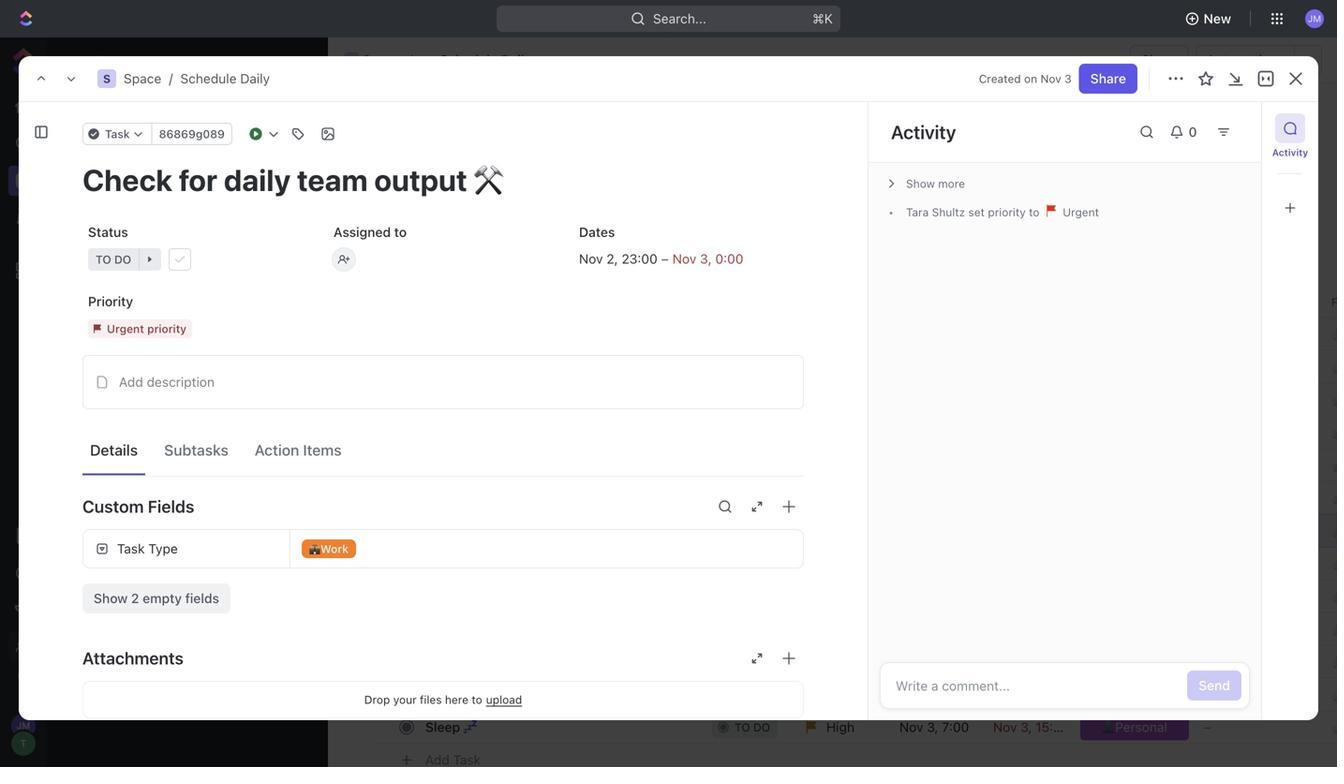 Task type: describe. For each thing, give the bounding box(es) containing it.
1 horizontal spatial schedule
[[180, 71, 237, 86]]

to right here
[[472, 694, 483, 707]]

s for bottom space, , element
[[95, 172, 102, 185]]

custom
[[83, 497, 144, 517]]

created on nov 3
[[979, 72, 1072, 85]]

💼work
[[309, 543, 349, 556]]

upload
[[486, 694, 522, 707]]

2 for ,
[[607, 251, 615, 267]]

action items
[[255, 442, 342, 459]]

add description button
[[89, 368, 798, 398]]

output
[[557, 523, 598, 539]]

items
[[303, 442, 342, 459]]

priority for set
[[989, 206, 1026, 219]]

add for add description
[[119, 374, 143, 390]]

new button
[[1178, 4, 1243, 34]]

empty
[[143, 591, 182, 607]]

space link for the middle space, , element
[[124, 71, 162, 86]]

add space
[[82, 371, 139, 384]]

for
[[468, 523, 486, 539]]

view
[[74, 405, 103, 421]]

to up team
[[524, 490, 536, 506]]

custom fields button
[[83, 485, 804, 530]]

action
[[255, 442, 299, 459]]

0 horizontal spatial schedule daily
[[111, 236, 195, 250]]

0 vertical spatial schedule
[[440, 52, 498, 68]]

to do button
[[83, 243, 313, 277]]

add for add task
[[1202, 120, 1227, 136]]

to right assigned on the left top of the page
[[394, 225, 407, 240]]

team space link
[[116, 293, 296, 323]]

publish approved ads ⚒️
[[426, 556, 575, 571]]

from
[[713, 490, 742, 506]]

0 vertical spatial schedule daily
[[440, 52, 532, 68]]

23:00
[[622, 251, 658, 267]]

view all spaces
[[74, 405, 168, 421]]

assignees
[[843, 221, 898, 234]]

netflix
[[468, 687, 509, 703]]

type
[[148, 541, 178, 557]]

based
[[592, 490, 629, 506]]

daily
[[489, 523, 519, 539]]

task type
[[117, 541, 178, 557]]

1 vertical spatial space, , element
[[98, 69, 116, 88]]

– for first the – button
[[1205, 654, 1212, 670]]

activity inside 'task sidebar content' section
[[892, 121, 957, 143]]

sleep 💤 link
[[421, 714, 698, 742]]

1 , from the left
[[615, 251, 618, 267]]

1 vertical spatial on
[[633, 490, 648, 506]]

apply
[[426, 490, 461, 506]]

everything
[[93, 138, 157, 154]]

check
[[426, 523, 465, 539]]

daily calendar link
[[394, 169, 487, 195]]

apply revisions to designs based on feedback from supervisor ⚒️
[[426, 490, 828, 506]]

space / schedule daily
[[124, 71, 270, 86]]

do
[[114, 253, 131, 266]]

daily calendar
[[398, 174, 487, 189]]

more
[[939, 177, 966, 190]]

urgent priority
[[107, 322, 187, 335]]

task button
[[83, 123, 152, 145]]

approved
[[475, 556, 533, 571]]

2 horizontal spatial ⚒️
[[815, 490, 828, 506]]

0 horizontal spatial schedule
[[111, 236, 163, 250]]

0:00
[[716, 251, 744, 267]]

1 – button from the top
[[1193, 645, 1321, 679]]

activity inside task sidebar navigation tab list
[[1273, 147, 1309, 158]]

attachments button
[[83, 637, 804, 682]]

send
[[1199, 678, 1231, 694]]

custom fields element
[[83, 530, 804, 614]]

team space
[[116, 301, 187, 315]]

view all spaces link
[[74, 405, 168, 421]]

automations
[[1207, 52, 1285, 68]]

all
[[107, 405, 120, 421]]

urgent
[[1060, 206, 1100, 219]]

task for task
[[105, 127, 130, 141]]

calendar
[[432, 174, 487, 189]]

grocery
[[111, 267, 156, 281]]

upload button
[[486, 694, 522, 707]]

1 vertical spatial /
[[169, 71, 173, 86]]

space for s space /
[[363, 52, 401, 68]]

task sidebar navigation tab list
[[1270, 113, 1312, 223]]

to inside dropdown button
[[96, 253, 111, 266]]

86869g089 button
[[151, 123, 232, 145]]

ads
[[536, 556, 559, 571]]

💤
[[464, 720, 477, 735]]

automations button
[[1198, 46, 1295, 74]]

set priority to
[[966, 206, 1043, 219]]

search...
[[653, 11, 707, 26]]

fields
[[185, 591, 219, 607]]

s inside s space /
[[348, 54, 355, 65]]

space for add space
[[106, 371, 139, 384]]

status
[[88, 225, 128, 240]]

2 , from the left
[[708, 251, 712, 267]]

space link for bottom space, , element
[[116, 163, 296, 193]]

supervisor
[[745, 490, 811, 506]]

tara
[[907, 206, 929, 219]]

show more
[[907, 177, 966, 190]]

details button
[[83, 434, 145, 467]]

spaces link
[[48, 88, 108, 103]]

to inside 'task sidebar content' section
[[1030, 206, 1040, 219]]

user group image
[[91, 303, 105, 314]]

0
[[1189, 124, 1198, 140]]

observatory
[[116, 335, 188, 349]]

team
[[116, 301, 148, 315]]

– button for watch netflix 📺
[[1193, 678, 1321, 712]]

add task
[[1202, 120, 1259, 136]]



Task type: vqa. For each thing, say whether or not it's contained in the screenshot.
Click Generate text field
no



Task type: locate. For each thing, give the bounding box(es) containing it.
task inside button
[[1231, 120, 1259, 136]]

new
[[1204, 11, 1232, 26]]

0 horizontal spatial on
[[633, 490, 648, 506]]

0 vertical spatial s
[[348, 54, 355, 65]]

space link down everything link
[[116, 163, 296, 193]]

jm
[[1309, 13, 1322, 24]]

spaces
[[70, 83, 110, 96], [63, 88, 108, 103], [124, 405, 168, 421]]

1 vertical spatial 2
[[131, 591, 139, 607]]

priority inside dropdown button
[[147, 322, 187, 335]]

0 horizontal spatial activity
[[892, 121, 957, 143]]

space link up task dropdown button
[[124, 71, 162, 86]]

sleep
[[426, 720, 460, 735]]

custom fields
[[83, 497, 194, 517]]

1 vertical spatial show
[[94, 591, 128, 607]]

task sidebar content section
[[864, 102, 1262, 721]]

nov right 23:00
[[673, 251, 697, 267]]

1 horizontal spatial nov
[[673, 251, 697, 267]]

, left 23:00
[[615, 251, 618, 267]]

0 horizontal spatial ,
[[615, 251, 618, 267]]

share for share button on the right of created on nov 3
[[1091, 71, 1127, 86]]

Search tasks... text field
[[1104, 213, 1292, 241]]

share button
[[1131, 45, 1189, 75], [1080, 64, 1138, 94]]

action items button
[[247, 434, 349, 467]]

add description
[[119, 374, 215, 390]]

tara shultz
[[907, 206, 966, 219]]

1 horizontal spatial 3
[[1065, 72, 1072, 85]]

, left 0:00
[[708, 251, 712, 267]]

1 horizontal spatial /
[[409, 52, 413, 68]]

0 horizontal spatial 2
[[131, 591, 139, 607]]

1 horizontal spatial ⚒️
[[601, 523, 614, 539]]

2 vertical spatial schedule
[[111, 236, 163, 250]]

1 horizontal spatial share
[[1142, 52, 1178, 68]]

–
[[662, 251, 669, 267], [1205, 654, 1212, 670], [1205, 687, 1212, 703], [1205, 720, 1212, 735]]

jm button
[[1300, 4, 1330, 34]]

1 horizontal spatial schedule daily
[[440, 52, 532, 68]]

0 horizontal spatial 3
[[700, 251, 708, 267]]

sleep 💤
[[426, 720, 477, 735]]

1 horizontal spatial ,
[[708, 251, 712, 267]]

0 vertical spatial priority
[[989, 206, 1026, 219]]

set
[[969, 206, 985, 219]]

share right created on nov 3
[[1091, 71, 1127, 86]]

1 horizontal spatial on
[[1025, 72, 1038, 85]]

0 vertical spatial space link
[[124, 71, 162, 86]]

priority right "set" at top right
[[989, 206, 1026, 219]]

⚒️
[[815, 490, 828, 506], [601, 523, 614, 539], [562, 556, 575, 571]]

⌘k
[[813, 11, 833, 26]]

– button
[[1193, 645, 1321, 679], [1193, 678, 1321, 712], [1193, 711, 1321, 745]]

observatory link
[[116, 327, 296, 357]]

– button for sleep 💤
[[1193, 711, 1321, 745]]

share button down new button
[[1131, 45, 1189, 75]]

task down spaces link
[[105, 127, 130, 141]]

check for daily team output ⚒️
[[426, 523, 614, 539]]

⚒️ right output
[[601, 523, 614, 539]]

– for the – button associated with watch netflix 📺
[[1205, 687, 1212, 703]]

1 vertical spatial 3
[[700, 251, 708, 267]]

add
[[1202, 120, 1227, 136], [82, 371, 103, 384], [119, 374, 143, 390]]

publish approved ads ⚒️ link
[[421, 550, 698, 578]]

task inside dropdown button
[[105, 127, 130, 141]]

0 horizontal spatial nov
[[579, 251, 603, 267]]

created
[[979, 72, 1022, 85]]

shultz
[[932, 206, 966, 219]]

2 – button from the top
[[1193, 678, 1321, 712]]

globe image
[[93, 337, 104, 348]]

feedback
[[652, 490, 709, 506]]

3 left 0:00
[[700, 251, 708, 267]]

share up the 0 dropdown button
[[1142, 52, 1178, 68]]

1 vertical spatial ⚒️
[[601, 523, 614, 539]]

add up view all spaces at the left
[[119, 374, 143, 390]]

1 vertical spatial schedule
[[180, 71, 237, 86]]

1 horizontal spatial show
[[907, 177, 936, 190]]

0 vertical spatial on
[[1025, 72, 1038, 85]]

s for the middle space, , element
[[103, 72, 111, 85]]

2 vertical spatial space, , element
[[89, 169, 108, 188]]

assigned
[[334, 225, 391, 240]]

3 right created
[[1065, 72, 1072, 85]]

schedule up do
[[111, 236, 163, 250]]

task inside custom fields 'element'
[[117, 541, 145, 557]]

to left do
[[96, 253, 111, 266]]

show inside custom fields 'element'
[[94, 591, 128, 607]]

subtasks button
[[157, 434, 236, 467]]

designs
[[540, 490, 588, 506]]

on right the based
[[633, 490, 648, 506]]

files
[[420, 694, 442, 707]]

show for show more
[[907, 177, 936, 190]]

space, , element
[[344, 53, 359, 68], [98, 69, 116, 88], [89, 169, 108, 188]]

assigned to
[[334, 225, 407, 240]]

show more button
[[880, 171, 1251, 197]]

show left empty
[[94, 591, 128, 607]]

task for task type
[[117, 541, 145, 557]]

urgent
[[107, 322, 144, 335]]

2 inside custom fields 'element'
[[131, 591, 139, 607]]

0 vertical spatial 2
[[607, 251, 615, 267]]

assignees button
[[819, 216, 907, 239]]

description
[[147, 374, 215, 390]]

schedule right s space / at left top
[[440, 52, 498, 68]]

0 vertical spatial /
[[409, 52, 413, 68]]

0 horizontal spatial /
[[169, 71, 173, 86]]

nov 2 , 23:00 – nov 3 , 0:00
[[579, 251, 744, 267]]

add task button
[[1191, 113, 1270, 143]]

2 left empty
[[131, 591, 139, 607]]

1 horizontal spatial add
[[119, 374, 143, 390]]

schedule daily link
[[417, 49, 537, 71], [180, 71, 270, 86], [80, 228, 301, 259]]

2 horizontal spatial schedule
[[440, 52, 498, 68]]

Edit task name text field
[[83, 162, 804, 198]]

0 horizontal spatial ⚒️
[[562, 556, 575, 571]]

0 vertical spatial activity
[[892, 121, 957, 143]]

team
[[522, 523, 553, 539]]

share button right created on nov 3
[[1080, 64, 1138, 94]]

add up view on the bottom left
[[82, 371, 103, 384]]

nov
[[1041, 72, 1062, 85], [579, 251, 603, 267], [673, 251, 697, 267]]

urgent priority button
[[83, 312, 313, 346]]

s space /
[[348, 52, 413, 68]]

priority down team space
[[147, 322, 187, 335]]

nov right created
[[1041, 72, 1062, 85]]

0 vertical spatial show
[[907, 177, 936, 190]]

watch netflix 📺
[[426, 687, 526, 703]]

0 vertical spatial share
[[1142, 52, 1178, 68]]

fields
[[148, 497, 194, 517]]

⚒️ right ads
[[562, 556, 575, 571]]

2 left 23:00
[[607, 251, 615, 267]]

0 vertical spatial space, , element
[[344, 53, 359, 68]]

0 horizontal spatial share
[[1091, 71, 1127, 86]]

2 horizontal spatial add
[[1202, 120, 1227, 136]]

3
[[1065, 72, 1072, 85], [700, 251, 708, 267]]

everything link
[[55, 131, 320, 161]]

1 vertical spatial schedule daily
[[111, 236, 195, 250]]

favorites button
[[63, 53, 119, 68]]

drop
[[365, 694, 390, 707]]

2 vertical spatial ⚒️
[[562, 556, 575, 571]]

1 vertical spatial priority
[[147, 322, 187, 335]]

2 vertical spatial s
[[95, 172, 102, 185]]

nov down dates
[[579, 251, 603, 267]]

space link
[[124, 71, 162, 86], [116, 163, 296, 193]]

to down show more dropdown button
[[1030, 206, 1040, 219]]

2 horizontal spatial nov
[[1041, 72, 1062, 85]]

send button
[[1188, 671, 1242, 701]]

watch
[[426, 687, 465, 703]]

add right the 0
[[1202, 120, 1227, 136]]

show inside dropdown button
[[907, 177, 936, 190]]

check for daily team output ⚒️ link
[[421, 518, 698, 545]]

drop your files here to upload
[[365, 694, 522, 707]]

1 horizontal spatial priority
[[989, 206, 1026, 219]]

priority inside 'task sidebar content' section
[[989, 206, 1026, 219]]

86869g089
[[159, 127, 225, 141]]

task right the 0
[[1231, 120, 1259, 136]]

dates
[[579, 225, 615, 240]]

1 horizontal spatial activity
[[1273, 147, 1309, 158]]

task left 'type'
[[117, 541, 145, 557]]

0 button
[[1163, 117, 1209, 147]]

to
[[1030, 206, 1040, 219], [394, 225, 407, 240], [96, 253, 111, 266], [524, 490, 536, 506], [472, 694, 483, 707]]

– for the – button for sleep 💤
[[1205, 720, 1212, 735]]

0 horizontal spatial priority
[[147, 322, 187, 335]]

attachments
[[83, 649, 184, 669]]

show 2 empty fields
[[94, 591, 219, 607]]

0 vertical spatial 3
[[1065, 72, 1072, 85]]

⚒️ right supervisor
[[815, 490, 828, 506]]

,
[[615, 251, 618, 267], [708, 251, 712, 267]]

schedule up 86869g089 at the top of the page
[[180, 71, 237, 86]]

1 horizontal spatial 2
[[607, 251, 615, 267]]

1 vertical spatial activity
[[1273, 147, 1309, 158]]

1 vertical spatial share
[[1091, 71, 1127, 86]]

1 vertical spatial space link
[[116, 163, 296, 193]]

3 – button from the top
[[1193, 711, 1321, 745]]

💼work button
[[291, 531, 803, 568]]

publish
[[426, 556, 471, 571]]

here
[[445, 694, 469, 707]]

grocery link
[[80, 259, 301, 290]]

1 vertical spatial s
[[103, 72, 111, 85]]

priority for urgent
[[147, 322, 187, 335]]

📺
[[512, 687, 526, 703]]

2 for empty
[[131, 591, 139, 607]]

space for team space
[[151, 301, 187, 315]]

show up tara
[[907, 177, 936, 190]]

share for share button underneath new button
[[1142, 52, 1178, 68]]

watch netflix 📺 link
[[421, 682, 698, 709]]

details
[[90, 442, 138, 459]]

space
[[363, 52, 401, 68], [124, 71, 162, 86], [116, 171, 152, 185], [151, 301, 187, 315], [106, 371, 139, 384]]

0 horizontal spatial add
[[82, 371, 103, 384]]

0 horizontal spatial show
[[94, 591, 128, 607]]

schedule
[[440, 52, 498, 68], [180, 71, 237, 86], [111, 236, 163, 250]]

on right created
[[1025, 72, 1038, 85]]

your
[[393, 694, 417, 707]]

add for add space
[[82, 371, 103, 384]]

0 vertical spatial ⚒️
[[815, 490, 828, 506]]

show for show 2 empty fields
[[94, 591, 128, 607]]

priority
[[88, 294, 133, 309]]



